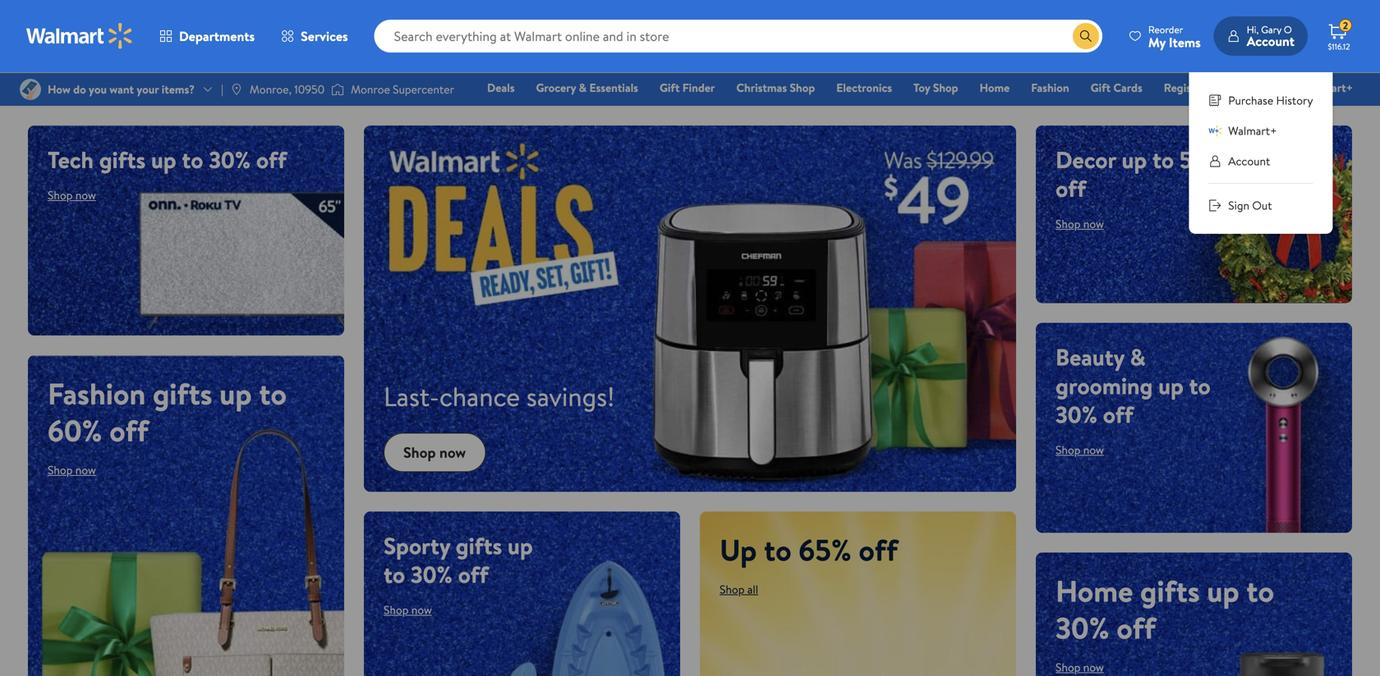 Task type: describe. For each thing, give the bounding box(es) containing it.
shop now link for decor up to 50% off
[[1056, 216, 1104, 232]]

now for tech gifts up to 30% off
[[75, 187, 96, 203]]

up for home gifts up to 30% off
[[1207, 571, 1239, 612]]

now for home gifts up to 30% off
[[1083, 660, 1104, 676]]

sign out link
[[1209, 197, 1313, 214]]

fashion for fashion gifts up to 60% off
[[48, 373, 146, 414]]

sporty
[[384, 530, 450, 562]]

deals link
[[480, 79, 522, 97]]

to inside decor up to 50% off
[[1153, 144, 1174, 176]]

shop for home gifts up to 30% off
[[1056, 660, 1081, 676]]

services
[[301, 27, 348, 45]]

gift for gift finder
[[660, 80, 680, 96]]

up
[[720, 530, 757, 571]]

1 vertical spatial account
[[1228, 153, 1270, 169]]

now for sporty gifts up to 30% off
[[411, 603, 432, 619]]

shop now for fashion gifts up to 60% off
[[48, 462, 96, 479]]

30% for tech gifts up to 30% off
[[209, 144, 251, 176]]

home link
[[972, 79, 1017, 97]]

shop now for sporty gifts up to 30% off
[[384, 603, 432, 619]]

departments button
[[146, 16, 268, 56]]

finder
[[682, 80, 715, 96]]

off inside decor up to 50% off
[[1056, 173, 1086, 205]]

account link
[[1209, 153, 1313, 170]]

shop now for decor up to 50% off
[[1056, 216, 1104, 232]]

gift for gift cards
[[1091, 80, 1111, 96]]

off inside the fashion gifts up to 60% off
[[109, 410, 149, 451]]

shop now link for home gifts up to 30% off
[[1056, 660, 1104, 676]]

to inside beauty & grooming up to 30% off
[[1189, 370, 1211, 402]]

toy shop
[[914, 80, 958, 96]]

purchase
[[1228, 92, 1273, 108]]

to inside sporty gifts up to 30% off
[[384, 559, 405, 591]]

50%
[[1180, 144, 1222, 176]]

hi,
[[1247, 23, 1259, 37]]

gifts for sporty
[[456, 530, 502, 562]]

toy
[[914, 80, 930, 96]]

gift finder
[[660, 80, 715, 96]]

shop now link for tech gifts up to 30% off
[[48, 187, 96, 203]]

walmart+ image
[[1209, 124, 1222, 137]]

0 horizontal spatial walmart+
[[1228, 123, 1277, 139]]

home gifts up to 30% off
[[1056, 571, 1274, 649]]

home for home gifts up to 30% off
[[1056, 571, 1133, 612]]

all
[[747, 582, 758, 598]]

65%
[[799, 530, 852, 571]]

gifts for fashion
[[153, 373, 212, 414]]

up for sporty gifts up to 30% off
[[508, 530, 533, 562]]

30% for home gifts up to 30% off
[[1056, 608, 1109, 649]]

grocery
[[536, 80, 576, 96]]

up for tech gifts up to 30% off
[[151, 144, 176, 176]]

gift cards link
[[1083, 79, 1150, 97]]

Walmart Site-Wide search field
[[374, 20, 1102, 53]]

tech gifts up to 30% off
[[48, 144, 287, 176]]

gift cards
[[1091, 80, 1142, 96]]

shop now link for fashion gifts up to 60% off
[[48, 462, 96, 479]]

tech
[[48, 144, 94, 176]]

& for grooming
[[1130, 341, 1146, 373]]

gifts for home
[[1140, 571, 1200, 612]]

cards
[[1113, 80, 1142, 96]]

one debit
[[1227, 80, 1283, 96]]

christmas
[[736, 80, 787, 96]]

hi, gary o account
[[1247, 23, 1295, 50]]

electronics
[[836, 80, 892, 96]]

off inside beauty & grooming up to 30% off
[[1103, 399, 1134, 431]]

purchase history
[[1228, 92, 1313, 108]]

shop now for beauty & grooming up to 30% off
[[1056, 442, 1104, 458]]

reorder my items
[[1148, 23, 1201, 51]]

30% for sporty gifts up to 30% off
[[411, 559, 453, 591]]

decor
[[1056, 144, 1116, 176]]

0 vertical spatial account
[[1247, 32, 1295, 50]]

out
[[1252, 198, 1272, 214]]

now for beauty & grooming up to 30% off
[[1083, 442, 1104, 458]]

shop now link for sporty gifts up to 30% off
[[384, 603, 432, 619]]

christmas shop link
[[729, 79, 822, 97]]

sign out
[[1228, 198, 1272, 214]]

o
[[1284, 23, 1292, 37]]



Task type: locate. For each thing, give the bounding box(es) containing it.
1 horizontal spatial &
[[1130, 341, 1146, 373]]

0 vertical spatial walmart+
[[1304, 80, 1353, 96]]

off inside home gifts up to 30% off
[[1117, 608, 1156, 649]]

up
[[151, 144, 176, 176], [1122, 144, 1147, 176], [1158, 370, 1184, 402], [219, 373, 252, 414], [508, 530, 533, 562], [1207, 571, 1239, 612]]

grooming
[[1056, 370, 1153, 402]]

my
[[1148, 33, 1166, 51]]

2
[[1343, 19, 1348, 33]]

to inside the fashion gifts up to 60% off
[[259, 373, 287, 414]]

gifts inside home gifts up to 30% off
[[1140, 571, 1200, 612]]

gift finder link
[[652, 79, 722, 97]]

purchase history link
[[1209, 92, 1313, 109]]

to inside home gifts up to 30% off
[[1247, 571, 1274, 612]]

30% inside sporty gifts up to 30% off
[[411, 559, 453, 591]]

account up debit
[[1247, 32, 1295, 50]]

fashion
[[1031, 80, 1069, 96], [48, 373, 146, 414]]

account up sign out
[[1228, 153, 1270, 169]]

0 horizontal spatial &
[[579, 80, 587, 96]]

fashion gifts up to 60% off
[[48, 373, 287, 451]]

& right beauty
[[1130, 341, 1146, 373]]

christmas shop
[[736, 80, 815, 96]]

gifts
[[99, 144, 146, 176], [153, 373, 212, 414], [456, 530, 502, 562], [1140, 571, 1200, 612]]

now for decor up to 50% off
[[1083, 216, 1104, 232]]

fashion link
[[1024, 79, 1077, 97]]

deals
[[487, 80, 515, 96]]

shop for tech gifts up to 30% off
[[48, 187, 73, 203]]

1 horizontal spatial gift
[[1091, 80, 1111, 96]]

0 horizontal spatial gift
[[660, 80, 680, 96]]

now for fashion gifts up to 60% off
[[75, 462, 96, 479]]

0 vertical spatial home
[[980, 80, 1010, 96]]

0 vertical spatial walmart+ link
[[1297, 79, 1360, 97]]

gifts inside sporty gifts up to 30% off
[[456, 530, 502, 562]]

decor up to 50% off
[[1056, 144, 1222, 205]]

up inside sporty gifts up to 30% off
[[508, 530, 533, 562]]

up inside home gifts up to 30% off
[[1207, 571, 1239, 612]]

shop
[[790, 80, 815, 96], [933, 80, 958, 96], [48, 187, 73, 203], [1056, 216, 1081, 232], [1056, 442, 1081, 458], [403, 443, 436, 463], [48, 462, 73, 479], [720, 582, 745, 598], [384, 603, 409, 619], [1056, 660, 1081, 676]]

walmart+ link up the account link
[[1209, 122, 1313, 140]]

& for essentials
[[579, 80, 587, 96]]

beauty & grooming up to 30% off
[[1056, 341, 1211, 431]]

gifts for tech
[[99, 144, 146, 176]]

30%
[[209, 144, 251, 176], [1056, 399, 1098, 431], [411, 559, 453, 591], [1056, 608, 1109, 649]]

2 gift from the left
[[1091, 80, 1111, 96]]

shop now link for beauty & grooming up to 30% off
[[1056, 442, 1104, 458]]

1 horizontal spatial fashion
[[1031, 80, 1069, 96]]

one debit link
[[1220, 79, 1290, 97]]

up inside decor up to 50% off
[[1122, 144, 1147, 176]]

gift
[[660, 80, 680, 96], [1091, 80, 1111, 96]]

shop all link
[[720, 582, 758, 598]]

gary
[[1261, 23, 1282, 37]]

walmart+ link
[[1297, 79, 1360, 97], [1209, 122, 1313, 140]]

departments
[[179, 27, 255, 45]]

up inside beauty & grooming up to 30% off
[[1158, 370, 1184, 402]]

account
[[1247, 32, 1295, 50], [1228, 153, 1270, 169]]

1 vertical spatial &
[[1130, 341, 1146, 373]]

shop for decor up to 50% off
[[1056, 216, 1081, 232]]

60%
[[48, 410, 102, 451]]

shop for beauty & grooming up to 30% off
[[1056, 442, 1081, 458]]

gifts inside the fashion gifts up to 60% off
[[153, 373, 212, 414]]

shop for sporty gifts up to 30% off
[[384, 603, 409, 619]]

1 vertical spatial fashion
[[48, 373, 146, 414]]

$116.12
[[1328, 41, 1350, 52]]

1 vertical spatial walmart+ link
[[1209, 122, 1313, 140]]

shop all
[[720, 582, 758, 598]]

shop now for home gifts up to 30% off
[[1056, 660, 1104, 676]]

1 gift from the left
[[660, 80, 680, 96]]

30% inside home gifts up to 30% off
[[1056, 608, 1109, 649]]

shop now
[[48, 187, 96, 203], [1056, 216, 1104, 232], [1056, 442, 1104, 458], [403, 443, 466, 463], [48, 462, 96, 479], [384, 603, 432, 619], [1056, 660, 1104, 676]]

fashion for fashion
[[1031, 80, 1069, 96]]

beauty
[[1056, 341, 1125, 373]]

1 horizontal spatial walmart+
[[1304, 80, 1353, 96]]

1 vertical spatial walmart+
[[1228, 123, 1277, 139]]

toy shop link
[[906, 79, 966, 97]]

sign
[[1228, 198, 1250, 214]]

shop for up to 65% off
[[720, 582, 745, 598]]

& inside "link"
[[579, 80, 587, 96]]

items
[[1169, 33, 1201, 51]]

off
[[256, 144, 287, 176], [1056, 173, 1086, 205], [1103, 399, 1134, 431], [109, 410, 149, 451], [859, 530, 898, 571], [458, 559, 489, 591], [1117, 608, 1156, 649]]

walmart+
[[1304, 80, 1353, 96], [1228, 123, 1277, 139]]

shop now link
[[48, 187, 96, 203], [1056, 216, 1104, 232], [384, 433, 486, 473], [1056, 442, 1104, 458], [48, 462, 96, 479], [384, 603, 432, 619], [1056, 660, 1104, 676]]

fashion inside the fashion gifts up to 60% off
[[48, 373, 146, 414]]

grocery & essentials
[[536, 80, 638, 96]]

history
[[1276, 92, 1313, 108]]

up for fashion gifts up to 60% off
[[219, 373, 252, 414]]

to
[[182, 144, 203, 176], [1153, 144, 1174, 176], [1189, 370, 1211, 402], [259, 373, 287, 414], [764, 530, 792, 571], [384, 559, 405, 591], [1247, 571, 1274, 612]]

shop for fashion gifts up to 60% off
[[48, 462, 73, 479]]

0 horizontal spatial home
[[980, 80, 1010, 96]]

30% inside beauty & grooming up to 30% off
[[1056, 399, 1098, 431]]

sporty gifts up to 30% off
[[384, 530, 533, 591]]

search icon image
[[1079, 30, 1092, 43]]

up to 65% off
[[720, 530, 898, 571]]

home inside home gifts up to 30% off
[[1056, 571, 1133, 612]]

Search search field
[[374, 20, 1102, 53]]

walmart+ down $116.12
[[1304, 80, 1353, 96]]

gift left cards at the top of the page
[[1091, 80, 1111, 96]]

& right grocery
[[579, 80, 587, 96]]

debit
[[1255, 80, 1283, 96]]

1 horizontal spatial home
[[1056, 571, 1133, 612]]

1 vertical spatial home
[[1056, 571, 1133, 612]]

registry
[[1164, 80, 1206, 96]]

grocery & essentials link
[[529, 79, 646, 97]]

reorder
[[1148, 23, 1183, 37]]

off inside sporty gifts up to 30% off
[[458, 559, 489, 591]]

registry link
[[1156, 79, 1213, 97]]

electronics link
[[829, 79, 900, 97]]

now
[[75, 187, 96, 203], [1083, 216, 1104, 232], [1083, 442, 1104, 458], [439, 443, 466, 463], [75, 462, 96, 479], [411, 603, 432, 619], [1083, 660, 1104, 676]]

walmart+ down purchase
[[1228, 123, 1277, 139]]

services button
[[268, 16, 361, 56]]

0 vertical spatial &
[[579, 80, 587, 96]]

0 horizontal spatial fashion
[[48, 373, 146, 414]]

home for home
[[980, 80, 1010, 96]]

essentials
[[589, 80, 638, 96]]

walmart+ link down $116.12
[[1297, 79, 1360, 97]]

home
[[980, 80, 1010, 96], [1056, 571, 1133, 612]]

shop now for tech gifts up to 30% off
[[48, 187, 96, 203]]

0 vertical spatial fashion
[[1031, 80, 1069, 96]]

up inside the fashion gifts up to 60% off
[[219, 373, 252, 414]]

one
[[1227, 80, 1252, 96]]

& inside beauty & grooming up to 30% off
[[1130, 341, 1146, 373]]

&
[[579, 80, 587, 96], [1130, 341, 1146, 373]]

walmart image
[[26, 23, 133, 49]]

gift left finder
[[660, 80, 680, 96]]



Task type: vqa. For each thing, say whether or not it's contained in the screenshot.
the Shop now associated with Decor up to 50% off
yes



